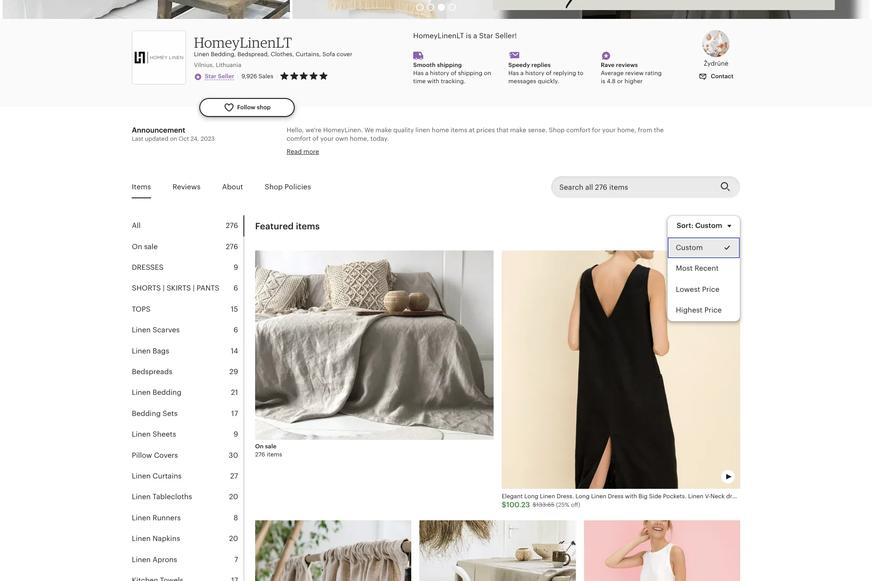 Task type: vqa. For each thing, say whether or not it's contained in the screenshot.
32.16 "off)"
no



Task type: describe. For each thing, give the bounding box(es) containing it.
linen left the big
[[592, 494, 607, 500]]

quality inside hello, we're homeylinen. we make quality linen home items at prices that make sense. shop comfort for your home, from the comfort of your own home, today.
[[394, 126, 414, 134]]

linen up linen runners
[[132, 493, 151, 502]]

instagram:
[[287, 329, 319, 337]]

sort: custom
[[677, 222, 723, 230]]

history for with
[[430, 70, 450, 76]]

duvet
[[589, 223, 606, 231]]

quickly.
[[538, 78, 560, 85]]

linen left the napkins
[[474, 241, 488, 248]]

pure inside the our pure linen collection: linen bedding - soft, natural and luxury linen bedding, includes linen pillowcases, sheets and linen duvet covers.
[[300, 215, 314, 222]]

linen left bags
[[132, 347, 151, 356]]

on sale 276 items
[[255, 444, 282, 458]]

comfortable
[[745, 494, 781, 500]]

a inside speedy replies has a history of replying to messages quickly.
[[521, 70, 524, 76]]

1 vertical spatial bedding
[[132, 410, 161, 418]]

tab containing bedding sets
[[132, 404, 244, 425]]

prices
[[477, 126, 495, 134]]

1 vertical spatial home,
[[350, 135, 369, 142]]

linen scarves
[[132, 326, 180, 335]]

our inside the our pure linen collection: linen bedding - soft, natural and luxury linen bedding, includes linen pillowcases, sheets and linen duvet covers.
[[287, 215, 298, 222]]

table
[[528, 241, 543, 248]]

collection:
[[333, 215, 365, 222]]

1 dress from the left
[[608, 494, 624, 500]]

2 dress from the left
[[836, 494, 851, 500]]

1 make from the left
[[376, 126, 392, 134]]

pockets.
[[664, 494, 687, 500]]

and right world
[[370, 276, 381, 284]]

linen down the bedspreads
[[132, 389, 151, 397]]

in
[[853, 494, 858, 500]]

linen down the own at left top
[[326, 153, 342, 160]]

21
[[231, 389, 238, 397]]

produce
[[356, 197, 382, 204]]

everything
[[461, 188, 494, 195]]

read more link
[[287, 148, 319, 155]]

2023
[[201, 135, 215, 142]]

short linen dress. various colors. sleeveless, loose summer dress. women's clothing. washed linen dress. simple linen dress. image
[[584, 521, 741, 582]]

homeylinenlt for homeylinenlt is a star seller!
[[414, 31, 464, 40]]

today.
[[371, 135, 389, 142]]

linen up linen aprons
[[132, 535, 151, 544]]

more
[[304, 148, 319, 155]]

world
[[351, 276, 368, 284]]

6 for linen scarves
[[234, 326, 238, 335]]

and left table
[[515, 241, 526, 248]]

coziness. inside you are warmly welcome to visit homeylinen shop where everything is made with a passion, care and good emotions. our responsibility is to produce only high quality linen products that are characterized by durability, charm and coziness.
[[623, 197, 651, 204]]

star inside button
[[205, 73, 217, 80]]

linen left aprons
[[132, 556, 151, 564]]

linen tablecloths
[[132, 493, 192, 502]]

is down welcome
[[342, 197, 347, 204]]

custom button
[[668, 238, 740, 259]]

a inside you are warmly welcome to visit homeylinen shop where everything is made with a passion, care and good emotions. our responsibility is to produce only high quality linen products that are characterized by durability, charm and coziness.
[[535, 188, 539, 195]]

1 horizontal spatial $
[[533, 502, 537, 509]]

https://www.pinterest.com/homeylinen/
[[317, 347, 438, 354]]

emotions.
[[612, 188, 642, 195]]

1 vertical spatial shipping
[[458, 70, 483, 76]]

high
[[287, 153, 301, 160]]

all
[[132, 222, 141, 230]]

loose
[[801, 494, 817, 500]]

clothes,
[[271, 51, 294, 57]]

rating
[[646, 70, 662, 76]]

1 horizontal spatial are
[[494, 197, 504, 204]]

is left seller!
[[466, 31, 472, 40]]

1 vertical spatial linens
[[305, 259, 327, 266]]

has for has a history of replying to messages quickly.
[[509, 70, 519, 76]]

0 vertical spatial are
[[300, 188, 309, 195]]

linen down the 'pillow'
[[132, 472, 151, 481]]

on inside announcement last updated on oct 24, 2023
[[170, 135, 177, 142]]

shorts
[[132, 284, 161, 293]]

a left seller!
[[474, 31, 478, 40]]

european
[[370, 153, 399, 160]]

reviews link
[[173, 177, 201, 198]]

- left always
[[488, 294, 490, 301]]

tab containing linen curtains
[[132, 467, 244, 487]]

linen left bath,
[[363, 259, 378, 266]]

1 vertical spatial shop
[[265, 183, 283, 191]]

on inside smooth shipping has a history of shipping on time with tracking.
[[484, 70, 491, 76]]

20 for linen tablecloths
[[229, 493, 238, 502]]

available.
[[484, 153, 513, 160]]

tab containing linen scarves
[[132, 320, 244, 341]]

if you have any ideas, observations, suggestions, stories or photos - always welcome!
[[287, 294, 543, 301]]

- down bedding
[[331, 241, 333, 248]]

20 for linen napkins
[[229, 535, 238, 544]]

linen up the 'pillow'
[[132, 431, 151, 439]]

our inside you are warmly welcome to visit homeylinen shop where everything is made with a passion, care and good emotions. our responsibility is to produce only high quality linen products that are characterized by durability, charm and coziness.
[[287, 197, 298, 204]]

linen tablecloth in various colors. washed soft linen table cloth. linen tablecloth round. table linens. custom tablecloth. round tablecloth image
[[420, 521, 576, 582]]

on sale
[[132, 243, 158, 251]]

linen left duvet
[[573, 223, 588, 231]]

products
[[452, 197, 479, 204]]

0 vertical spatial shipping
[[437, 62, 462, 68]]

sale for on sale
[[144, 243, 158, 251]]

1 long from the left
[[525, 494, 539, 500]]

shop inside you are warmly welcome to visit homeylinen shop where everything is made with a passion, care and good emotions. our responsibility is to produce only high quality linen products that are characterized by durability, charm and coziness.
[[425, 188, 440, 195]]

on for on sale
[[132, 243, 142, 251]]

2 make from the left
[[511, 126, 527, 134]]

linen aprons
[[132, 556, 177, 564]]

linen left v-
[[689, 494, 704, 500]]

recent
[[695, 265, 719, 273]]

linen down the tops
[[132, 326, 151, 335]]

0 vertical spatial bedding
[[153, 389, 182, 397]]

care
[[567, 188, 580, 195]]

updated
[[145, 135, 169, 142]]

follow us on: instagram: https://www.instagram.com/homeylinen/ facebook: https://www.facebook.com/homeylinen/ pinterest: https://www.pinterest.com/homeylinen/
[[287, 321, 445, 354]]

linen runners
[[132, 514, 181, 523]]

lowest price
[[676, 286, 720, 294]]

linen right loose
[[819, 494, 834, 500]]

with inside table linens - handcrafted with a passion: linen tablecloths, linen napkins and table runners. modern, stylish and creates a special coziness. bath linens - charming linen bath, hand, face or guest towels.
[[374, 241, 387, 248]]

tablecloths,
[[436, 241, 472, 248]]

follow for follow shop
[[237, 104, 256, 111]]

elegant long linen dress. long linen dress with big side pockets. linen v-neck dress. comfortable dress. loose linen dress in many $ 100.23 $ 133.65 (25% off)
[[502, 494, 873, 510]]

lithuania
[[216, 62, 242, 68]]

lowest
[[676, 286, 701, 294]]

star_seller image
[[194, 73, 202, 81]]

photos
[[465, 294, 486, 301]]

love
[[427, 276, 440, 284]]

elegant
[[502, 494, 523, 500]]

0 horizontal spatial we
[[287, 276, 296, 284]]

shop inside hello, we're homeylinen. we make quality linen home items at prices that make sense. shop comfort for your home, from the comfort of your own home, today.
[[549, 126, 565, 134]]

tab containing linen napkins
[[132, 529, 244, 550]]

and right care
[[582, 188, 593, 195]]

orders
[[461, 153, 482, 160]]

vilnius,
[[194, 62, 214, 68]]

sheets
[[539, 223, 558, 231]]

speedy
[[509, 62, 530, 68]]

bath
[[287, 259, 303, 266]]

276 for on sale
[[226, 243, 238, 251]]

| left skirts at the left
[[163, 284, 165, 293]]

hello, we're homeylinen. we make quality linen home items at prices that make sense. shop comfort for your home, from the comfort of your own home, today.
[[287, 126, 664, 142]]

homeylinenlt for homeylinenlt linen bedding, bedspread, clothes, curtains, sofa cover
[[194, 34, 292, 51]]

hello,
[[287, 126, 304, 134]]

covers
[[154, 451, 178, 460]]

and right sheets on the top right of page
[[560, 223, 571, 231]]

a right creates
[[656, 241, 660, 248]]

observations,
[[353, 294, 394, 301]]

speedy replies has a history of replying to messages quickly.
[[509, 62, 584, 85]]

creates
[[632, 241, 655, 248]]

coziness. inside table linens - handcrafted with a passion: linen tablecloths, linen napkins and table runners. modern, stylish and creates a special coziness. bath linens - charming linen bath, hand, face or guest towels.
[[310, 250, 338, 257]]

highest price button
[[668, 301, 740, 321]]

price for highest price
[[705, 306, 722, 315]]

- left charming
[[329, 259, 331, 266]]

tab containing linen bedding
[[132, 383, 244, 404]]

value
[[298, 276, 314, 284]]

curtains
[[153, 472, 182, 481]]

1 natural from the left
[[327, 276, 349, 284]]

smooth
[[414, 62, 436, 68]]

| left 9,926
[[237, 72, 239, 80]]

linen left runners
[[132, 514, 151, 523]]

is left why
[[397, 276, 401, 284]]

follow for follow us on: instagram: https://www.instagram.com/homeylinen/ facebook: https://www.facebook.com/homeylinen/ pinterest: https://www.pinterest.com/homeylinen/
[[287, 321, 306, 328]]

is left "made"
[[495, 188, 500, 195]]

has for has a history of shipping on time with tracking.
[[414, 70, 424, 76]]

star seller
[[205, 73, 235, 80]]

tab containing shorts | skirts | pants
[[132, 278, 244, 299]]

most
[[676, 265, 693, 273]]

of for shipping
[[451, 70, 457, 76]]

linen inside hello, we're homeylinen. we make quality linen home items at prices that make sense. shop comfort for your home, from the comfort of your own home, today.
[[416, 126, 430, 134]]

linen up face
[[420, 241, 435, 248]]

ideas,
[[334, 294, 351, 301]]

2 vertical spatial that
[[383, 276, 395, 284]]

0 horizontal spatial $
[[502, 501, 507, 510]]

7
[[234, 556, 238, 564]]

items link
[[132, 177, 151, 198]]

warmly
[[311, 188, 333, 195]]

tab containing on sale
[[132, 237, 244, 258]]

we inside hello, we're homeylinen. we make quality linen home items at prices that make sense. shop comfort for your home, from the comfort of your own home, today.
[[365, 126, 374, 134]]

sets
[[163, 410, 178, 418]]

characterized
[[505, 197, 547, 204]]

announcement
[[132, 126, 185, 135]]

https://www.facebook.com/homeylinen/
[[320, 338, 442, 345]]

https://www.instagram.com/homeylinen/
[[321, 329, 445, 337]]

materials!
[[465, 276, 495, 284]]

featured items
[[255, 222, 320, 232]]

pinterest:
[[287, 347, 315, 354]]

tab containing linen tablecloths
[[132, 487, 244, 508]]

1 horizontal spatial star
[[479, 31, 494, 40]]

with inside elegant long linen dress. long linen dress with big side pockets. linen v-neck dress. comfortable dress. loose linen dress in many $ 100.23 $ 133.65 (25% off)
[[625, 494, 637, 500]]

homeylinen inside you are warmly welcome to visit homeylinen shop where everything is made with a passion, care and good emotions. our responsibility is to produce only high quality linen products that are characterized by durability, charm and coziness.
[[385, 188, 423, 195]]

linen right luxury
[[411, 223, 426, 231]]

v-
[[705, 494, 711, 500]]

handcrafted
[[335, 241, 372, 248]]

1 dress. from the left
[[557, 494, 574, 500]]

0 vertical spatial shop
[[257, 104, 271, 111]]

sense.
[[528, 126, 548, 134]]



Task type: locate. For each thing, give the bounding box(es) containing it.
1 has from the left
[[414, 70, 424, 76]]

history inside smooth shipping has a history of shipping on time with tracking.
[[430, 70, 450, 76]]

your left the own at left top
[[320, 135, 334, 142]]

linen up 133.65
[[540, 494, 556, 500]]

shop down sales
[[257, 104, 271, 111]]

to
[[578, 70, 584, 76], [363, 188, 370, 195], [349, 197, 355, 204]]

0 vertical spatial custom
[[436, 153, 460, 160]]

$ right 100.23
[[533, 502, 537, 509]]

1 horizontal spatial natural
[[441, 276, 463, 284]]

tab containing linen sheets
[[132, 425, 244, 446]]

linen bags
[[132, 347, 169, 356]]

10 tab from the top
[[132, 404, 244, 425]]

0 vertical spatial sale
[[144, 243, 158, 251]]

0 vertical spatial or
[[618, 78, 623, 85]]

0 vertical spatial the
[[654, 126, 664, 134]]

1 our from the top
[[287, 197, 298, 204]]

of for replying
[[546, 70, 552, 76]]

and down emotions. on the right of the page
[[610, 197, 621, 204]]

natural up ideas,
[[327, 276, 349, 284]]

custom inside custom "button"
[[676, 244, 703, 252]]

custom inside sort: custom popup button
[[696, 222, 723, 230]]

natural down guest
[[441, 276, 463, 284]]

0 vertical spatial shop
[[549, 126, 565, 134]]

many
[[860, 494, 873, 500]]

or right stories on the bottom
[[457, 294, 464, 301]]

a
[[474, 31, 478, 40], [426, 70, 429, 76], [521, 70, 524, 76], [535, 188, 539, 195], [388, 241, 392, 248], [656, 241, 660, 248]]

history for quickly.
[[526, 70, 545, 76]]

bath,
[[379, 259, 395, 266]]

good
[[595, 188, 611, 195]]

bags
[[153, 347, 169, 356]]

13 tab from the top
[[132, 467, 244, 487]]

the inside the with the best wishes, homeylinen team
[[302, 373, 312, 381]]

1 horizontal spatial make
[[511, 126, 527, 134]]

on inside tab
[[132, 243, 142, 251]]

1 vertical spatial price
[[705, 306, 722, 315]]

0 horizontal spatial to
[[349, 197, 355, 204]]

rave reviews average review rating is 4.8 or higher
[[601, 62, 662, 85]]

4 tab from the top
[[132, 278, 244, 299]]

tab containing linen aprons
[[132, 550, 244, 571]]

the right value
[[316, 276, 325, 284]]

tab
[[132, 216, 244, 237], [132, 237, 244, 258], [132, 258, 244, 278], [132, 278, 244, 299], [132, 299, 244, 320], [132, 320, 244, 341], [132, 341, 244, 362], [132, 362, 244, 383], [132, 383, 244, 404], [132, 404, 244, 425], [132, 425, 244, 446], [132, 446, 244, 467], [132, 467, 244, 487], [132, 487, 244, 508], [132, 508, 244, 529], [132, 529, 244, 550], [132, 550, 244, 571], [132, 571, 244, 582]]

0 horizontal spatial items
[[267, 452, 282, 458]]

0 vertical spatial price
[[703, 286, 720, 294]]

1 vertical spatial shop
[[425, 188, 440, 195]]

homeylinen down with
[[287, 382, 325, 389]]

6 for shorts | skirts | pants
[[234, 284, 238, 293]]

or inside rave reviews average review rating is 4.8 or higher
[[618, 78, 623, 85]]

linen left home
[[416, 126, 430, 134]]

1 horizontal spatial coziness.
[[623, 197, 651, 204]]

comfort left for
[[567, 126, 591, 134]]

modern,
[[572, 241, 597, 248]]

0 vertical spatial to
[[578, 70, 584, 76]]

on inside 'on sale 276 items'
[[255, 444, 264, 450]]

15 tab from the top
[[132, 508, 244, 529]]

history inside speedy replies has a history of replying to messages quickly.
[[526, 70, 545, 76]]

0 vertical spatial linens
[[307, 241, 329, 248]]

that inside hello, we're homeylinen. we make quality linen home items at prices that make sense. shop comfort for your home, from the comfort of your own home, today.
[[497, 126, 509, 134]]

linen inside the our pure linen collection: linen bedding - soft, natural and luxury linen bedding, includes linen pillowcases, sheets and linen duvet covers.
[[315, 215, 332, 222]]

1 horizontal spatial that
[[480, 197, 492, 204]]

about link
[[222, 177, 243, 198]]

1 9 from the top
[[234, 263, 238, 272]]

6 down 15
[[234, 326, 238, 335]]

items left at
[[451, 126, 468, 134]]

a down smooth
[[426, 70, 429, 76]]

group
[[415, 1, 458, 11]]

3 tab from the top
[[132, 258, 244, 278]]

30
[[229, 451, 238, 460]]

skirts
[[167, 284, 191, 293]]

0 horizontal spatial or
[[430, 259, 436, 266]]

linen inside 'homeylinenlt linen bedding, bedspread, clothes, curtains, sofa cover'
[[194, 51, 209, 57]]

1 vertical spatial items
[[296, 222, 320, 232]]

0 horizontal spatial on
[[132, 243, 142, 251]]

custom up custom "button"
[[696, 222, 723, 230]]

from
[[638, 126, 653, 134]]

žydrūnė
[[704, 60, 729, 67]]

sale for on sale 276 items
[[265, 444, 277, 450]]

with left the big
[[625, 494, 637, 500]]

9 for linen sheets
[[234, 431, 238, 439]]

2 horizontal spatial or
[[618, 78, 623, 85]]

14
[[231, 347, 238, 356]]

we left value
[[287, 276, 296, 284]]

on sale image
[[255, 251, 494, 440]]

with
[[428, 78, 440, 85], [521, 188, 533, 195], [374, 241, 387, 248], [625, 494, 637, 500]]

elegant long linen dress. long linen dress with big side pockets. linen v-neck dress. comfortable dress. loose linen dress in many colors. image
[[502, 251, 741, 490]]

9 down 17
[[234, 431, 238, 439]]

items up "table"
[[296, 222, 320, 232]]

lowest price button
[[668, 280, 740, 301]]

or right 4.8
[[618, 78, 623, 85]]

0 horizontal spatial home,
[[350, 135, 369, 142]]

0 horizontal spatial comfort
[[287, 135, 311, 142]]

0 horizontal spatial long
[[525, 494, 539, 500]]

2 9 from the top
[[234, 431, 238, 439]]

shipping
[[437, 62, 462, 68], [458, 70, 483, 76]]

6 up 15
[[234, 284, 238, 293]]

runners.
[[545, 241, 570, 248]]

- left soft,
[[336, 223, 339, 231]]

natural linen curtains. rod pocket linen curtain panel. washed linen curtains. semi sheer linen drapes. handmade curtain. custom size. image
[[255, 521, 412, 582]]

coziness.
[[623, 197, 651, 204], [310, 250, 338, 257]]

0 horizontal spatial pure
[[300, 215, 314, 222]]

our up linen
[[287, 215, 298, 222]]

0 horizontal spatial that
[[383, 276, 395, 284]]

textiles.
[[344, 153, 369, 160]]

shop policies
[[265, 183, 311, 191]]

tab containing dresses
[[132, 258, 244, 278]]

bedding
[[153, 389, 182, 397], [132, 410, 161, 418]]

0 horizontal spatial homeylinen
[[287, 382, 325, 389]]

1 horizontal spatial sale
[[265, 444, 277, 450]]

pillowcases,
[[500, 223, 537, 231]]

sale inside 'on sale 276 items'
[[265, 444, 277, 450]]

stories
[[436, 294, 456, 301]]

15
[[231, 305, 238, 314]]

pure left linen.
[[401, 153, 414, 160]]

if
[[287, 294, 291, 301]]

star seller button
[[194, 72, 235, 81]]

price for lowest price
[[703, 286, 720, 294]]

make up the today.
[[376, 126, 392, 134]]

2 vertical spatial the
[[302, 373, 312, 381]]

a inside smooth shipping has a history of shipping on time with tracking.
[[426, 70, 429, 76]]

1 horizontal spatial to
[[363, 188, 370, 195]]

are down "made"
[[494, 197, 504, 204]]

8 tab from the top
[[132, 362, 244, 383]]

on for on sale 276 items
[[255, 444, 264, 450]]

1 vertical spatial to
[[363, 188, 370, 195]]

and left luxury
[[378, 223, 389, 231]]

1 horizontal spatial follow
[[287, 321, 306, 328]]

Search all 276 items text field
[[552, 177, 714, 198]]

price down lowest price button
[[705, 306, 722, 315]]

tab containing all
[[132, 216, 244, 237]]

read
[[287, 148, 302, 155]]

of inside speedy replies has a history of replying to messages quickly.
[[546, 70, 552, 76]]

with up the characterized
[[521, 188, 533, 195]]

1 6 from the top
[[234, 284, 238, 293]]

tab containing linen runners
[[132, 508, 244, 529]]

tablecloths
[[153, 493, 192, 502]]

off)
[[571, 502, 581, 509]]

tab containing pillow covers
[[132, 446, 244, 467]]

follow inside "follow us on: instagram: https://www.instagram.com/homeylinen/ facebook: https://www.facebook.com/homeylinen/ pinterest: https://www.pinterest.com/homeylinen/"
[[287, 321, 306, 328]]

comfort down hello,
[[287, 135, 311, 142]]

20 down 27
[[229, 493, 238, 502]]

and right stylish
[[619, 241, 631, 248]]

linen sheets
[[132, 431, 176, 439]]

are right you
[[300, 188, 309, 195]]

1 vertical spatial on
[[170, 135, 177, 142]]

0 vertical spatial our
[[287, 197, 298, 204]]

17 tab from the top
[[132, 550, 244, 571]]

1 horizontal spatial pure
[[401, 153, 414, 160]]

linens up value
[[305, 259, 327, 266]]

1 history from the left
[[430, 70, 450, 76]]

1 20 from the top
[[229, 493, 238, 502]]

homeylinen up high
[[385, 188, 423, 195]]

hand,
[[396, 259, 413, 266]]

to inside speedy replies has a history of replying to messages quickly.
[[578, 70, 584, 76]]

homeylinen inside the with the best wishes, homeylinen team
[[287, 382, 325, 389]]

2 dress. from the left
[[782, 494, 799, 500]]

a left "passion:" on the left of page
[[388, 241, 392, 248]]

or inside table linens - handcrafted with a passion: linen tablecloths, linen napkins and table runners. modern, stylish and creates a special coziness. bath linens - charming linen bath, hand, face or guest towels.
[[430, 259, 436, 266]]

1 horizontal spatial has
[[509, 70, 519, 76]]

to right replying
[[578, 70, 584, 76]]

shop left you
[[265, 183, 283, 191]]

0 vertical spatial quality
[[394, 126, 414, 134]]

0 horizontal spatial history
[[430, 70, 450, 76]]

tab containing linen bags
[[132, 341, 244, 362]]

made
[[502, 188, 519, 195]]

charming
[[332, 259, 361, 266]]

2 horizontal spatial of
[[546, 70, 552, 76]]

2 long from the left
[[576, 494, 590, 500]]

towels.
[[456, 259, 478, 266]]

quality
[[303, 153, 324, 160]]

the inside hello, we're homeylinen. we make quality linen home items at prices that make sense. shop comfort for your home, from the comfort of your own home, today.
[[654, 126, 664, 134]]

| left pants
[[193, 284, 195, 293]]

9 for dresses
[[234, 263, 238, 272]]

aprons
[[153, 556, 177, 564]]

14 tab from the top
[[132, 487, 244, 508]]

1 vertical spatial are
[[494, 197, 504, 204]]

shop right sense.
[[549, 126, 565, 134]]

2 6 from the top
[[234, 326, 238, 335]]

1 horizontal spatial home,
[[618, 126, 637, 134]]

linen
[[194, 51, 209, 57], [326, 153, 342, 160], [315, 215, 332, 222], [132, 326, 151, 335], [132, 347, 151, 356], [132, 389, 151, 397], [132, 431, 151, 439], [132, 472, 151, 481], [132, 493, 151, 502], [540, 494, 556, 500], [592, 494, 607, 500], [689, 494, 704, 500], [819, 494, 834, 500], [132, 514, 151, 523], [132, 535, 151, 544], [132, 556, 151, 564]]

6
[[234, 284, 238, 293], [234, 326, 238, 335]]

are
[[300, 188, 309, 195], [494, 197, 504, 204]]

coziness. down emotions. on the right of the page
[[623, 197, 651, 204]]

to up produce
[[363, 188, 370, 195]]

our down you
[[287, 197, 298, 204]]

1 vertical spatial or
[[430, 259, 436, 266]]

follow up instagram:
[[287, 321, 306, 328]]

1 vertical spatial sale
[[265, 444, 277, 450]]

18 tab from the top
[[132, 571, 244, 582]]

dresses
[[132, 263, 164, 272]]

side
[[650, 494, 662, 500]]

sale inside tab
[[144, 243, 158, 251]]

1 horizontal spatial we
[[365, 126, 374, 134]]

of up quickly.
[[546, 70, 552, 76]]

or right face
[[430, 259, 436, 266]]

1 vertical spatial quality
[[413, 197, 434, 204]]

smooth shipping has a history of shipping on time with tracking.
[[414, 62, 491, 85]]

2 horizontal spatial the
[[654, 126, 664, 134]]

suggestions,
[[395, 294, 434, 301]]

0 horizontal spatial your
[[320, 135, 334, 142]]

star right "star_seller" icon
[[205, 73, 217, 80]]

12 tab from the top
[[132, 446, 244, 467]]

with the best wishes, homeylinen team
[[287, 373, 351, 389]]

follow shop
[[237, 104, 271, 111]]

items right 30
[[267, 452, 282, 458]]

linen curtains
[[132, 472, 182, 481]]

0 horizontal spatial natural
[[327, 276, 349, 284]]

long up 100.23
[[525, 494, 539, 500]]

items inside 'on sale 276 items'
[[267, 452, 282, 458]]

with up bath,
[[374, 241, 387, 248]]

1 horizontal spatial items
[[296, 222, 320, 232]]

table
[[287, 241, 305, 248]]

high quality linen textiles. european pure linen. custom orders available.
[[287, 153, 513, 160]]

dress left 'in'
[[836, 494, 851, 500]]

žydrūnė link
[[692, 30, 741, 68]]

1 horizontal spatial homeylinenlt
[[414, 31, 464, 40]]

0 vertical spatial 276
[[226, 222, 238, 230]]

0 vertical spatial your
[[603, 126, 616, 134]]

bedding,
[[211, 51, 236, 57]]

with inside you are warmly welcome to visit homeylinen shop where everything is made with a passion, care and good emotions. our responsibility is to produce only high quality linen products that are characterized by durability, charm and coziness.
[[521, 188, 533, 195]]

the left best on the left bottom of page
[[302, 373, 312, 381]]

2 horizontal spatial that
[[497, 126, 509, 134]]

$ down elegant
[[502, 501, 507, 510]]

team
[[326, 382, 342, 389]]

home
[[432, 126, 449, 134]]

natural
[[355, 223, 376, 231]]

1 vertical spatial 20
[[229, 535, 238, 544]]

0 vertical spatial items
[[451, 126, 468, 134]]

home, left from
[[618, 126, 637, 134]]

pants
[[197, 284, 220, 293]]

linen inside you are warmly welcome to visit homeylinen shop where everything is made with a passion, care and good emotions. our responsibility is to produce only high quality linen products that are characterized by durability, charm and coziness.
[[435, 197, 450, 204]]

1 horizontal spatial your
[[603, 126, 616, 134]]

items inside hello, we're homeylinen. we make quality linen home items at prices that make sense. shop comfort for your home, from the comfort of your own home, today.
[[451, 126, 468, 134]]

coziness. up charming
[[310, 250, 338, 257]]

1 horizontal spatial dress.
[[782, 494, 799, 500]]

has inside smooth shipping has a history of shipping on time with tracking.
[[414, 70, 424, 76]]

2 vertical spatial 276
[[255, 452, 265, 458]]

only
[[384, 197, 396, 204]]

16 tab from the top
[[132, 529, 244, 550]]

0 vertical spatial 6
[[234, 284, 238, 293]]

that down everything
[[480, 197, 492, 204]]

your
[[603, 126, 616, 134], [320, 135, 334, 142]]

passion,
[[540, 188, 565, 195]]

linen up the napkins
[[484, 223, 498, 231]]

most recent button
[[668, 259, 740, 280]]

welcome
[[334, 188, 362, 195]]

2 our from the top
[[287, 215, 298, 222]]

1 vertical spatial follow
[[287, 321, 306, 328]]

0 vertical spatial that
[[497, 126, 509, 134]]

why
[[403, 276, 415, 284]]

sort:
[[677, 222, 694, 230]]

history down replies
[[526, 70, 545, 76]]

0 horizontal spatial are
[[300, 188, 309, 195]]

a up the characterized
[[535, 188, 539, 195]]

5 tab from the top
[[132, 299, 244, 320]]

has down 'speedy' at the right top of the page
[[509, 70, 519, 76]]

linen
[[287, 223, 305, 231]]

1 vertical spatial star
[[205, 73, 217, 80]]

2 vertical spatial items
[[267, 452, 282, 458]]

menu
[[668, 216, 741, 322]]

2 tab from the top
[[132, 237, 244, 258]]

dress. left loose
[[782, 494, 799, 500]]

linen napkins
[[132, 535, 180, 544]]

0 vertical spatial on
[[132, 243, 142, 251]]

of up tracking.
[[451, 70, 457, 76]]

quality inside you are warmly welcome to visit homeylinen shop where everything is made with a passion, care and good emotions. our responsibility is to produce only high quality linen products that are characterized by durability, charm and coziness.
[[413, 197, 434, 204]]

2 horizontal spatial items
[[451, 126, 468, 134]]

2 20 from the top
[[229, 535, 238, 544]]

1 horizontal spatial the
[[316, 276, 325, 284]]

2 has from the left
[[509, 70, 519, 76]]

0 horizontal spatial has
[[414, 70, 424, 76]]

4.8
[[607, 78, 616, 85]]

long up off)
[[576, 494, 590, 500]]

custom right linen.
[[436, 153, 460, 160]]

11 tab from the top
[[132, 425, 244, 446]]

- inside the our pure linen collection: linen bedding - soft, natural and luxury linen bedding, includes linen pillowcases, sheets and linen duvet covers.
[[336, 223, 339, 231]]

best
[[314, 373, 327, 381]]

pure up linen
[[300, 215, 314, 222]]

0 horizontal spatial the
[[302, 373, 312, 381]]

star left seller!
[[479, 31, 494, 40]]

bedding up the sets at the bottom of page
[[153, 389, 182, 397]]

0 vertical spatial pure
[[401, 153, 414, 160]]

make left sense.
[[511, 126, 527, 134]]

0 horizontal spatial on
[[170, 135, 177, 142]]

1 horizontal spatial history
[[526, 70, 545, 76]]

guest
[[438, 259, 455, 266]]

linens down bedding
[[307, 241, 329, 248]]

homeylinenlt up smooth
[[414, 31, 464, 40]]

| 9,926 sales |
[[237, 72, 278, 80]]

welcome!
[[514, 294, 543, 301]]

1 horizontal spatial on
[[255, 444, 264, 450]]

1 horizontal spatial on
[[484, 70, 491, 76]]

with right "time"
[[428, 78, 440, 85]]

0 horizontal spatial of
[[313, 135, 319, 142]]

has up "time"
[[414, 70, 424, 76]]

with inside smooth shipping has a history of shipping on time with tracking.
[[428, 78, 440, 85]]

has inside speedy replies has a history of replying to messages quickly.
[[509, 70, 519, 76]]

tab containing tops
[[132, 299, 244, 320]]

items
[[132, 183, 151, 191]]

menu containing custom
[[668, 216, 741, 322]]

you are warmly welcome to visit homeylinen shop where everything is made with a passion, care and good emotions. our responsibility is to produce only high quality linen products that are characterized by durability, charm and coziness.
[[287, 188, 651, 204]]

0 vertical spatial comfort
[[567, 126, 591, 134]]

1 horizontal spatial shop
[[549, 126, 565, 134]]

0 horizontal spatial follow
[[237, 104, 256, 111]]

1 vertical spatial the
[[316, 276, 325, 284]]

the right from
[[654, 126, 664, 134]]

1 vertical spatial on
[[255, 444, 264, 450]]

1 horizontal spatial shop
[[425, 188, 440, 195]]

of inside smooth shipping has a history of shipping on time with tracking.
[[451, 70, 457, 76]]

276 for all
[[226, 222, 238, 230]]

1 vertical spatial our
[[287, 215, 298, 222]]

žydrūnė image
[[703, 30, 730, 57]]

7 tab from the top
[[132, 341, 244, 362]]

of down we're
[[313, 135, 319, 142]]

0 horizontal spatial star
[[205, 73, 217, 80]]

homeylinenlt
[[414, 31, 464, 40], [194, 34, 292, 51]]

2 natural from the left
[[441, 276, 463, 284]]

linen bedding
[[132, 389, 182, 397]]

rave
[[601, 62, 615, 68]]

0 horizontal spatial shop
[[265, 183, 283, 191]]

1 horizontal spatial dress
[[836, 494, 851, 500]]

0 vertical spatial coziness.
[[623, 197, 651, 204]]

1 tab from the top
[[132, 216, 244, 237]]

dress left the big
[[608, 494, 624, 500]]

that inside you are warmly welcome to visit homeylinen shop where everything is made with a passion, care and good emotions. our responsibility is to produce only high quality linen products that are characterized by durability, charm and coziness.
[[480, 197, 492, 204]]

6 tab from the top
[[132, 320, 244, 341]]

0 horizontal spatial make
[[376, 126, 392, 134]]

2 history from the left
[[526, 70, 545, 76]]

276 inside 'on sale 276 items'
[[255, 452, 265, 458]]

history
[[430, 70, 450, 76], [526, 70, 545, 76]]

your right for
[[603, 126, 616, 134]]

0 vertical spatial home,
[[618, 126, 637, 134]]

9 tab from the top
[[132, 383, 244, 404]]

linens
[[307, 241, 329, 248], [305, 259, 327, 266]]

where
[[441, 188, 460, 195]]

tab containing bedspreads
[[132, 362, 244, 383]]

dress. up (25%
[[557, 494, 574, 500]]

2 horizontal spatial to
[[578, 70, 584, 76]]

0 horizontal spatial dress.
[[557, 494, 574, 500]]

0 horizontal spatial coziness.
[[310, 250, 338, 257]]

follow
[[237, 104, 256, 111], [287, 321, 306, 328]]

napkins
[[153, 535, 180, 544]]

1 horizontal spatial or
[[457, 294, 464, 301]]

8
[[234, 514, 238, 523]]

| inside | 9,926 sales |
[[276, 73, 278, 80]]

own
[[336, 135, 348, 142]]

sections tab list
[[132, 216, 245, 582]]

is inside rave reviews average review rating is 4.8 or higher
[[601, 78, 606, 85]]

0 horizontal spatial dress
[[608, 494, 624, 500]]

of inside hello, we're homeylinen. we make quality linen home items at prices that make sense. shop comfort for your home, from the comfort of your own home, today.
[[313, 135, 319, 142]]

homeylinenlt up lithuania
[[194, 34, 292, 51]]

homeylinenlt inside 'homeylinenlt linen bedding, bedspread, clothes, curtains, sofa cover'
[[194, 34, 292, 51]]

high
[[398, 197, 411, 204]]

price down recent in the top of the page
[[703, 286, 720, 294]]



